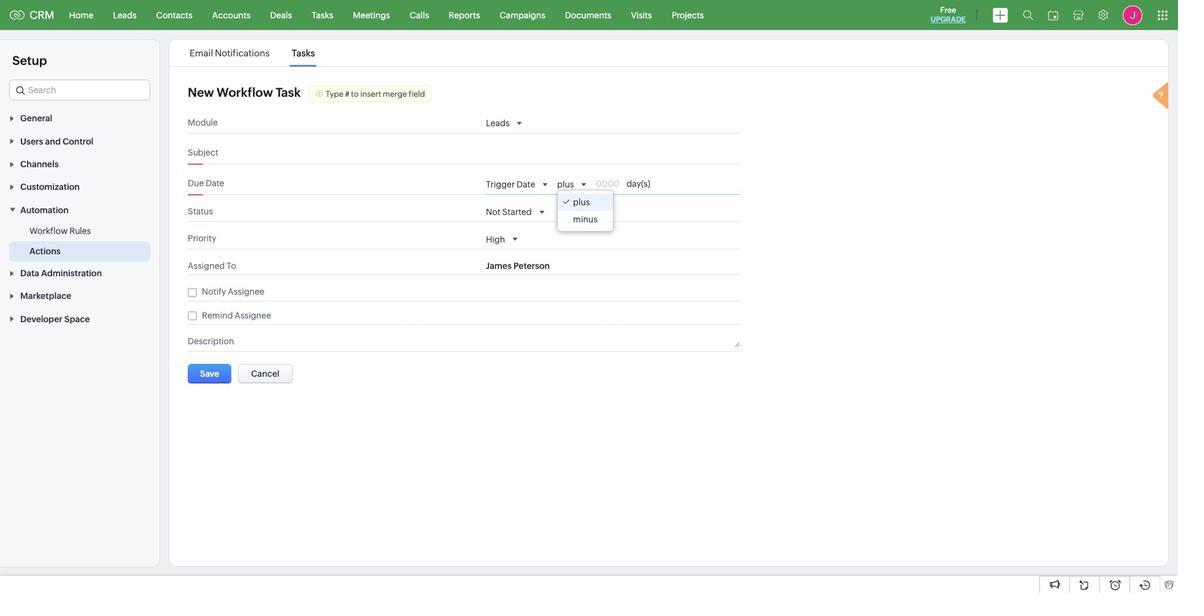 Task type: describe. For each thing, give the bounding box(es) containing it.
list containing email notifications
[[179, 40, 326, 66]]

space
[[64, 315, 90, 324]]

calls
[[410, 10, 429, 20]]

description
[[188, 337, 234, 347]]

1 vertical spatial plus
[[573, 197, 590, 207]]

merge
[[383, 89, 407, 99]]

1 vertical spatial tasks link
[[290, 48, 317, 58]]

documents
[[565, 10, 611, 20]]

marketplace
[[20, 292, 71, 302]]

0000 text field
[[596, 179, 627, 189]]

module
[[188, 118, 218, 128]]

data administration
[[20, 269, 102, 279]]

actions link
[[29, 245, 61, 258]]

accounts
[[212, 10, 251, 20]]

workflow rules
[[29, 226, 91, 236]]

priority
[[188, 234, 216, 244]]

data
[[20, 269, 39, 279]]

to
[[351, 89, 359, 99]]

control
[[63, 137, 93, 146]]

create menu element
[[985, 0, 1016, 30]]

upgrade
[[931, 15, 966, 24]]

Search text field
[[10, 80, 150, 100]]

status
[[188, 207, 213, 216]]

notifications
[[215, 48, 270, 58]]

0 vertical spatial tasks
[[312, 10, 333, 20]]

1 horizontal spatial workflow
[[217, 85, 273, 99]]

Not Started field
[[486, 207, 547, 218]]

users
[[20, 137, 43, 146]]

notify
[[202, 287, 226, 297]]

subject
[[188, 148, 218, 157]]

reports link
[[439, 0, 490, 30]]

day(s)
[[627, 179, 650, 189]]

meetings link
[[343, 0, 400, 30]]

visits link
[[621, 0, 662, 30]]

due date
[[188, 178, 224, 188]]

started
[[502, 207, 532, 217]]

High field
[[486, 234, 520, 245]]

0 vertical spatial tasks link
[[302, 0, 343, 30]]

not
[[486, 207, 501, 217]]

email notifications
[[190, 48, 270, 58]]

rules
[[69, 226, 91, 236]]

general button
[[0, 107, 160, 130]]

insert
[[360, 89, 381, 99]]

automation button
[[0, 198, 160, 221]]

create menu image
[[993, 8, 1008, 22]]

contacts
[[156, 10, 193, 20]]

automation
[[20, 205, 69, 215]]

deals
[[270, 10, 292, 20]]

visits
[[631, 10, 652, 20]]

assigned to
[[188, 261, 236, 271]]

search element
[[1016, 0, 1041, 30]]

assignee for remind assignee
[[235, 311, 271, 321]]

plus inside field
[[557, 180, 574, 190]]

tasks inside list
[[292, 48, 315, 58]]

general
[[20, 114, 52, 124]]

deals link
[[260, 0, 302, 30]]

leads link
[[103, 0, 146, 30]]

search image
[[1023, 10, 1033, 20]]

meetings
[[353, 10, 390, 20]]

customization button
[[0, 176, 160, 198]]

accounts link
[[202, 0, 260, 30]]

Leads field
[[486, 118, 525, 129]]

email
[[190, 48, 213, 58]]

not started
[[486, 207, 532, 217]]

tree containing plus
[[558, 191, 613, 231]]

marketplace button
[[0, 285, 160, 308]]

projects link
[[662, 0, 714, 30]]

automation region
[[0, 221, 160, 262]]



Task type: vqa. For each thing, say whether or not it's contained in the screenshot.
list containing Email Notifications
yes



Task type: locate. For each thing, give the bounding box(es) containing it.
assignee down notify assignee
[[235, 311, 271, 321]]

tree
[[558, 191, 613, 231]]

assignee
[[228, 287, 264, 297], [235, 311, 271, 321]]

contacts link
[[146, 0, 202, 30]]

None text field
[[486, 150, 715, 160], [486, 337, 740, 348], [486, 150, 715, 160], [486, 337, 740, 348]]

None button
[[238, 365, 292, 384]]

1 vertical spatial tasks
[[292, 48, 315, 58]]

workflow
[[217, 85, 273, 99], [29, 226, 68, 236]]

0 vertical spatial workflow
[[217, 85, 273, 99]]

campaigns link
[[490, 0, 555, 30]]

developer
[[20, 315, 62, 324]]

email notifications link
[[188, 48, 271, 58]]

date for trigger date
[[517, 180, 535, 190]]

None submit
[[188, 365, 232, 384]]

assignee for notify assignee
[[228, 287, 264, 297]]

leads inside field
[[486, 119, 510, 128]]

type
[[326, 89, 344, 99]]

new workflow task
[[188, 85, 301, 99]]

channels
[[20, 160, 59, 169]]

crm
[[29, 9, 54, 21]]

actions
[[29, 246, 61, 256]]

and
[[45, 137, 61, 146]]

to
[[227, 261, 236, 271]]

campaigns
[[500, 10, 545, 20]]

list
[[179, 40, 326, 66]]

documents link
[[555, 0, 621, 30]]

new
[[188, 85, 214, 99]]

developer space button
[[0, 308, 160, 331]]

1 horizontal spatial date
[[517, 180, 535, 190]]

tasks link right deals
[[302, 0, 343, 30]]

1 horizontal spatial leads
[[486, 119, 510, 128]]

0 horizontal spatial leads
[[113, 10, 137, 20]]

crm link
[[10, 9, 54, 21]]

profile element
[[1116, 0, 1150, 30]]

projects
[[672, 10, 704, 20]]

1 vertical spatial workflow
[[29, 226, 68, 236]]

0 vertical spatial leads
[[113, 10, 137, 20]]

free
[[940, 6, 956, 15]]

#
[[345, 89, 349, 99]]

leads for leads link
[[113, 10, 137, 20]]

assignee up remind assignee
[[228, 287, 264, 297]]

channels button
[[0, 153, 160, 176]]

workflow rules link
[[29, 225, 91, 237]]

remind
[[202, 311, 233, 321]]

assigned
[[188, 261, 225, 271]]

field
[[409, 89, 425, 99]]

data administration button
[[0, 262, 160, 285]]

1 vertical spatial assignee
[[235, 311, 271, 321]]

task
[[276, 85, 301, 99]]

trigger date
[[486, 180, 535, 190]]

plus
[[557, 180, 574, 190], [573, 197, 590, 207]]

0 vertical spatial assignee
[[228, 287, 264, 297]]

calls link
[[400, 0, 439, 30]]

home
[[69, 10, 93, 20]]

1 vertical spatial leads
[[486, 119, 510, 128]]

administration
[[41, 269, 102, 279]]

tasks up "task"
[[292, 48, 315, 58]]

peterson
[[514, 261, 550, 271]]

type # to insert merge field
[[326, 89, 425, 99]]

tasks right deals
[[312, 10, 333, 20]]

leads for 'leads' field at the top of page
[[486, 119, 510, 128]]

free upgrade
[[931, 6, 966, 24]]

date right "trigger"
[[517, 180, 535, 190]]

date for due date
[[206, 178, 224, 188]]

0 horizontal spatial date
[[206, 178, 224, 188]]

profile image
[[1123, 5, 1143, 25]]

None field
[[9, 80, 150, 101]]

high
[[486, 235, 505, 245]]

workflow inside workflow rules link
[[29, 226, 68, 236]]

workflow down notifications
[[217, 85, 273, 99]]

remind assignee
[[202, 311, 271, 321]]

date inside field
[[517, 180, 535, 190]]

tasks
[[312, 10, 333, 20], [292, 48, 315, 58]]

date right due
[[206, 178, 224, 188]]

Trigger Date field
[[486, 179, 551, 191]]

james peterson
[[486, 261, 550, 271]]

trigger
[[486, 180, 515, 190]]

date
[[206, 178, 224, 188], [517, 180, 535, 190]]

reports
[[449, 10, 480, 20]]

tasks link up "task"
[[290, 48, 317, 58]]

notify assignee
[[202, 287, 264, 297]]

leads
[[113, 10, 137, 20], [486, 119, 510, 128]]

james
[[486, 261, 512, 271]]

calendar image
[[1048, 10, 1058, 20]]

workflow up actions link
[[29, 226, 68, 236]]

home link
[[59, 0, 103, 30]]

0 vertical spatial plus
[[557, 180, 574, 190]]

customization
[[20, 182, 80, 192]]

due
[[188, 178, 204, 188]]

0 horizontal spatial workflow
[[29, 226, 68, 236]]

minus
[[573, 214, 598, 224]]

plus field
[[557, 179, 589, 191]]

users and control button
[[0, 130, 160, 153]]

users and control
[[20, 137, 93, 146]]

setup
[[12, 53, 47, 67]]

tasks link
[[302, 0, 343, 30], [290, 48, 317, 58]]

developer space
[[20, 315, 90, 324]]



